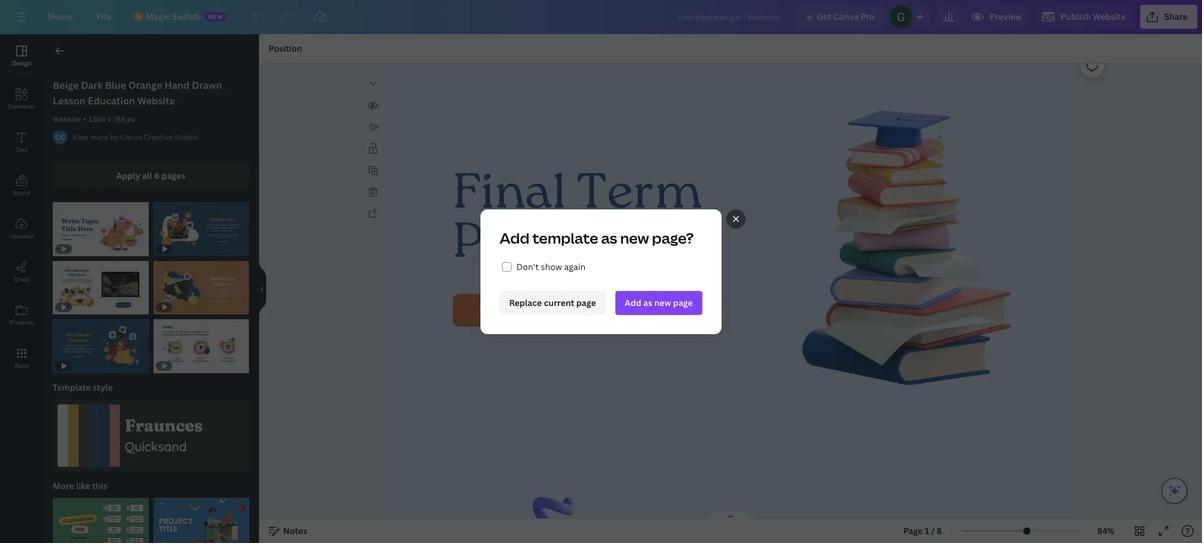 Task type: locate. For each thing, give the bounding box(es) containing it.
draw
[[14, 275, 29, 283]]

side panel tab list
[[0, 34, 43, 380]]

view more by canva creative studio
[[72, 132, 197, 142]]

px
[[127, 114, 135, 124]]

style
[[93, 382, 113, 393]]

like
[[76, 480, 90, 492]]

768
[[113, 114, 125, 124]]

all
[[142, 170, 152, 181]]

1366 x 768 px
[[88, 114, 135, 124]]

blue
[[105, 79, 126, 92]]

notes button
[[264, 521, 312, 541]]

1 horizontal spatial as
[[644, 297, 653, 308]]

hide image
[[259, 260, 266, 317]]

as inside add as new page button
[[644, 297, 653, 308]]

website down lesson
[[53, 114, 81, 124]]

1 vertical spatial as
[[644, 297, 653, 308]]

2 page from the left
[[673, 297, 693, 308]]

8
[[937, 525, 942, 536]]

draw button
[[0, 250, 43, 293]]

by
[[110, 132, 119, 142]]

0 horizontal spatial page
[[577, 297, 596, 308]]

add for add as new page
[[625, 297, 642, 308]]

apply all 6 pages button
[[53, 164, 249, 188]]

this
[[92, 480, 108, 492]]

view
[[72, 132, 88, 142]]

brand
[[13, 188, 30, 197]]

canva inside button
[[834, 11, 859, 22]]

show pages image
[[702, 511, 760, 520]]

canva right by
[[120, 132, 142, 142]]

apps button
[[0, 337, 43, 380]]

/
[[932, 525, 935, 536]]

canva left pro
[[834, 11, 859, 22]]

0 vertical spatial canva
[[834, 11, 859, 22]]

website down orange
[[137, 94, 175, 107]]

0 horizontal spatial new
[[620, 228, 649, 248]]

0 vertical spatial website
[[137, 94, 175, 107]]

apply
[[116, 170, 140, 181]]

add as new page
[[625, 297, 693, 308]]

replace current page
[[509, 297, 596, 308]]

replace
[[509, 297, 542, 308]]

0 horizontal spatial as
[[601, 228, 617, 248]]

switch
[[172, 11, 200, 22]]

pages
[[162, 170, 185, 181]]

1 vertical spatial add
[[625, 297, 642, 308]]

add template as new page?
[[500, 228, 694, 248]]

0 horizontal spatial website
[[53, 114, 81, 124]]

0 vertical spatial add
[[500, 228, 530, 248]]

uploads button
[[0, 207, 43, 250]]

pro
[[861, 11, 875, 22]]

hand
[[165, 79, 190, 92]]

0 vertical spatial new
[[620, 228, 649, 248]]

canva
[[834, 11, 859, 22], [120, 132, 142, 142]]

new
[[620, 228, 649, 248], [655, 297, 671, 308]]

1 horizontal spatial new
[[655, 297, 671, 308]]

more like this
[[53, 480, 108, 492]]

1 horizontal spatial page
[[673, 297, 693, 308]]

drawn
[[192, 79, 222, 92]]

studio
[[175, 132, 197, 142]]

website inside "beige dark blue orange hand drawn lesson education website"
[[137, 94, 175, 107]]

dark
[[81, 79, 103, 92]]

page
[[577, 297, 596, 308], [673, 297, 693, 308]]

1 horizontal spatial canva
[[834, 11, 859, 22]]

add
[[500, 228, 530, 248], [625, 297, 642, 308]]

blue orange 3d class project education website group
[[153, 498, 249, 543]]

as
[[601, 228, 617, 248], [644, 297, 653, 308]]

1 vertical spatial website
[[53, 114, 81, 124]]

1 horizontal spatial website
[[137, 94, 175, 107]]

don't show again
[[517, 261, 586, 272]]

0 horizontal spatial add
[[500, 228, 530, 248]]

add as new page button
[[615, 291, 703, 315]]

preview
[[990, 11, 1023, 22]]

magic
[[146, 11, 170, 22]]

website
[[137, 94, 175, 107], [53, 114, 81, 124]]

fraunces quicksand
[[125, 415, 203, 454]]

1 vertical spatial canva
[[120, 132, 142, 142]]

text button
[[0, 121, 43, 164]]

notes
[[283, 525, 307, 536]]

add inside button
[[625, 297, 642, 308]]

0 vertical spatial as
[[601, 228, 617, 248]]

1 horizontal spatial add
[[625, 297, 642, 308]]

0 horizontal spatial canva
[[120, 132, 142, 142]]

1 vertical spatial new
[[655, 297, 671, 308]]

text
[[16, 145, 28, 154]]

elements
[[8, 102, 35, 110]]

Design title text field
[[669, 5, 792, 29]]

home
[[48, 11, 72, 22]]

show
[[541, 261, 562, 272]]

don't
[[517, 261, 539, 272]]

get canva pro button
[[797, 5, 885, 29]]



Task type: describe. For each thing, give the bounding box(es) containing it.
elements button
[[0, 77, 43, 121]]

current
[[544, 297, 575, 308]]

uploads
[[10, 232, 34, 240]]

quicksand
[[125, 439, 187, 454]]

template
[[53, 382, 91, 393]]

march 25, 2025
[[479, 303, 552, 317]]

beige dark blue orange hand drawn lesson education website
[[53, 79, 222, 107]]

get
[[817, 11, 832, 22]]

x
[[107, 114, 111, 124]]

page 1 / 8
[[904, 525, 942, 536]]

brand button
[[0, 164, 43, 207]]

orange
[[129, 79, 162, 92]]

page?
[[652, 228, 694, 248]]

term
[[576, 162, 702, 234]]

home link
[[38, 5, 82, 29]]

1366
[[88, 114, 106, 124]]

final term project
[[453, 162, 702, 283]]

1 page from the left
[[577, 297, 596, 308]]

design button
[[0, 34, 43, 77]]

fraunces
[[125, 415, 203, 436]]

projects
[[10, 318, 34, 326]]

canva creative studio element
[[53, 130, 67, 145]]

25,
[[511, 303, 525, 317]]

more
[[90, 132, 108, 142]]

template
[[533, 228, 598, 248]]

canva assistant image
[[1168, 484, 1182, 498]]

magic switch
[[146, 11, 200, 22]]

beige
[[53, 79, 79, 92]]

design
[[12, 59, 32, 67]]

page 1 / 8 button
[[899, 521, 947, 541]]

2025
[[528, 303, 552, 317]]

new inside button
[[655, 297, 671, 308]]

apps
[[14, 361, 29, 370]]

green yellow bold geometric class education website group
[[53, 498, 149, 543]]

march
[[479, 303, 508, 317]]

canva inside 'button'
[[120, 132, 142, 142]]

1
[[925, 525, 930, 536]]

add for add template as new page?
[[500, 228, 530, 248]]

main menu bar
[[0, 0, 1202, 34]]

new
[[208, 13, 223, 21]]

education
[[88, 94, 135, 107]]

projects button
[[0, 293, 43, 337]]

preview button
[[966, 5, 1032, 29]]

view more by canva creative studio button
[[72, 131, 197, 143]]

page
[[904, 525, 923, 536]]

again
[[564, 261, 586, 272]]

lesson
[[53, 94, 85, 107]]

replace current page button
[[500, 291, 606, 315]]

canva creative studio image
[[53, 130, 67, 145]]

6
[[154, 170, 160, 181]]

get canva pro
[[817, 11, 875, 22]]

apply all 6 pages
[[116, 170, 185, 181]]

creative
[[144, 132, 173, 142]]

template style
[[53, 382, 113, 393]]

final
[[453, 162, 566, 234]]

project
[[453, 211, 615, 283]]

more
[[53, 480, 74, 492]]



Task type: vqa. For each thing, say whether or not it's contained in the screenshot.
Websites
no



